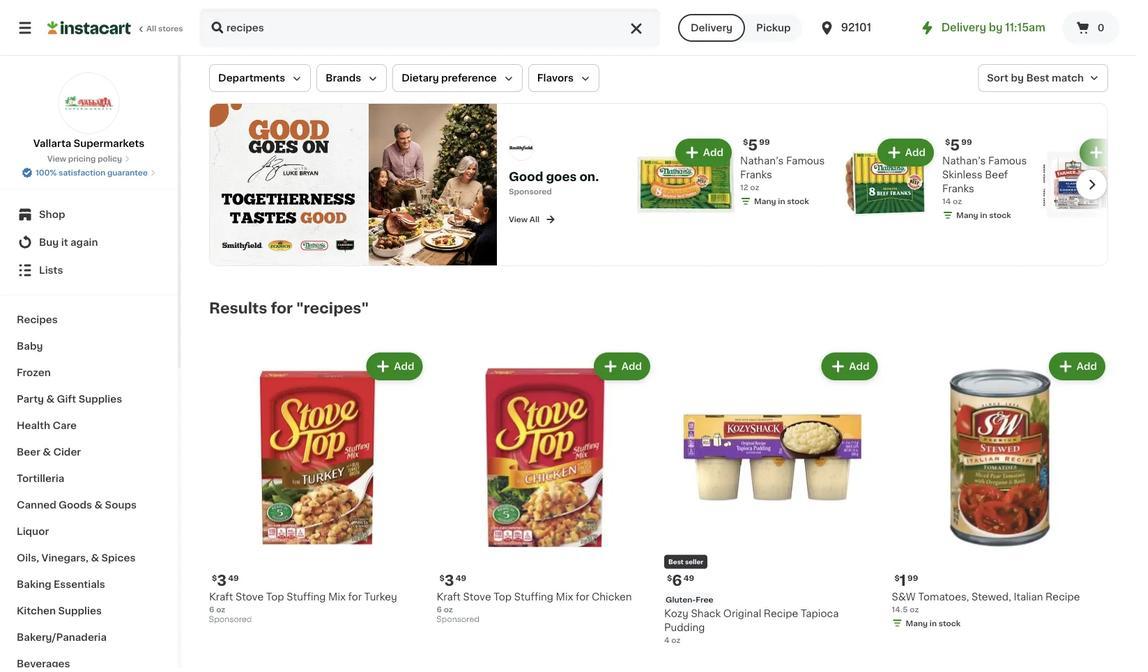 Task type: locate. For each thing, give the bounding box(es) containing it.
for left chicken
[[576, 592, 590, 602]]

2 stuffing from the left
[[514, 592, 554, 602]]

$ 5 99 up "skinless"
[[946, 138, 973, 152]]

sponsored badge image for kraft stove top stuffing mix for turkey
[[209, 616, 251, 624]]

stove for kraft stove top stuffing mix for turkey
[[236, 592, 264, 602]]

stewed,
[[972, 592, 1012, 602]]

franks
[[741, 170, 773, 180], [943, 184, 975, 194]]

turkey
[[364, 592, 397, 602]]

6 for kraft stove top stuffing mix for turkey
[[209, 606, 214, 613]]

top
[[266, 592, 284, 602], [494, 592, 512, 602]]

nathan's famous skinless beef franks 14 oz
[[943, 156, 1027, 205]]

top for kraft stove top stuffing mix for chicken
[[494, 592, 512, 602]]

1 horizontal spatial all
[[530, 216, 540, 223]]

mix left chicken
[[556, 592, 574, 602]]

1 vertical spatial many in stock
[[957, 212, 1012, 219]]

skinless
[[943, 170, 983, 180]]

0 horizontal spatial view
[[47, 155, 66, 163]]

2 $ 3 49 from the left
[[440, 574, 467, 588]]

1 horizontal spatial 99
[[908, 574, 919, 582]]

2 vertical spatial stock
[[939, 620, 961, 627]]

health care link
[[8, 413, 169, 439]]

1 vertical spatial in
[[981, 212, 988, 219]]

all left stores
[[146, 25, 156, 32]]

$ 5 99 for nathan's famous franks
[[743, 138, 770, 152]]

delivery button
[[679, 14, 746, 42]]

stock down nathan's famous franks 12 oz
[[787, 198, 810, 205]]

stuffing inside kraft stove top stuffing mix for turkey 6 oz
[[287, 592, 326, 602]]

1 horizontal spatial recipe
[[1046, 592, 1081, 602]]

1 horizontal spatial famous
[[989, 156, 1027, 166]]

0 horizontal spatial 5
[[748, 138, 758, 152]]

product group containing 6
[[665, 350, 881, 646]]

1 horizontal spatial many
[[906, 620, 928, 627]]

stuffing for chicken
[[514, 592, 554, 602]]

1 horizontal spatial by
[[1011, 73, 1024, 83]]

1 horizontal spatial for
[[348, 592, 362, 602]]

1 stove from the left
[[236, 592, 264, 602]]

nathan's up 12
[[741, 156, 784, 166]]

4 product group from the left
[[892, 350, 1109, 632]]

nathan's for franks
[[741, 156, 784, 166]]

add
[[703, 148, 724, 158], [906, 148, 926, 158], [1108, 148, 1128, 158], [394, 362, 415, 372], [622, 362, 642, 372], [850, 362, 870, 372], [1077, 362, 1098, 372]]

delivery inside delivery button
[[691, 23, 733, 33]]

flavors button
[[528, 64, 600, 92]]

0 horizontal spatial 6
[[209, 606, 214, 613]]

1 vertical spatial many
[[957, 212, 979, 219]]

famous inside nathan's famous franks 12 oz
[[787, 156, 825, 166]]

0 vertical spatial stock
[[787, 198, 810, 205]]

mix left turkey
[[328, 592, 346, 602]]

5
[[748, 138, 758, 152], [951, 138, 960, 152]]

results
[[209, 301, 267, 315]]

2 famous from the left
[[989, 156, 1027, 166]]

in down nathan's famous franks 12 oz
[[778, 198, 786, 205]]

5 up nathan's famous franks 12 oz
[[748, 138, 758, 152]]

3 for kraft stove top stuffing mix for turkey
[[217, 574, 227, 588]]

recipe inside kozy shack original recipe tapioca pudding 4 oz
[[764, 609, 799, 619]]

49 for kraft stove top stuffing mix for turkey
[[228, 574, 239, 582]]

$ inside $ 6 49
[[667, 574, 672, 582]]

stock down tomatoes,
[[939, 620, 961, 627]]

best left seller
[[669, 559, 684, 565]]

0 vertical spatial by
[[989, 23, 1003, 33]]

$ 1 99
[[895, 574, 919, 588]]

2 horizontal spatial 6
[[672, 574, 683, 588]]

delivery by 11:15am link
[[920, 20, 1046, 36]]

1 horizontal spatial 5
[[951, 138, 960, 152]]

0 horizontal spatial best
[[669, 559, 684, 565]]

2 3 from the left
[[445, 574, 454, 588]]

oz inside s&w tomatoes, stewed, italian recipe 14.5 oz
[[910, 606, 919, 613]]

many down nathan's famous skinless beef franks 14 oz
[[957, 212, 979, 219]]

0 vertical spatial many in stock
[[755, 198, 810, 205]]

99
[[760, 138, 770, 146], [962, 138, 973, 146], [908, 574, 919, 582]]

0 horizontal spatial recipe
[[764, 609, 799, 619]]

oils, vinegars, & spices
[[17, 554, 136, 563]]

2 stove from the left
[[463, 592, 491, 602]]

2 $ 5 99 from the left
[[946, 138, 973, 152]]

2 horizontal spatial in
[[981, 212, 988, 219]]

flavors
[[537, 73, 574, 83]]

0 horizontal spatial stove
[[236, 592, 264, 602]]

0 button
[[1063, 11, 1120, 45]]

2 horizontal spatial for
[[576, 592, 590, 602]]

1 horizontal spatial stuffing
[[514, 592, 554, 602]]

0 horizontal spatial famous
[[787, 156, 825, 166]]

0 horizontal spatial 49
[[228, 574, 239, 582]]

seller
[[685, 559, 704, 565]]

1 horizontal spatial $ 3 49
[[440, 574, 467, 588]]

2 product group from the left
[[437, 350, 653, 628]]

$ inside $ 1 99
[[895, 574, 900, 582]]

party & gift supplies link
[[8, 386, 169, 413]]

mix inside kraft stove top stuffing mix for turkey 6 oz
[[328, 592, 346, 602]]

1 49 from the left
[[228, 574, 239, 582]]

sort by best match
[[988, 73, 1084, 83]]

kraft for kraft stove top stuffing mix for turkey
[[209, 592, 233, 602]]

many inside product group
[[906, 620, 928, 627]]

$ for kraft stove top stuffing mix for turkey
[[212, 574, 217, 582]]

1 horizontal spatial kraft
[[437, 592, 461, 602]]

italian
[[1014, 592, 1044, 602]]

1 horizontal spatial 49
[[456, 574, 467, 582]]

for inside the kraft stove top stuffing mix for chicken 6 oz
[[576, 592, 590, 602]]

famous
[[787, 156, 825, 166], [989, 156, 1027, 166]]

delivery
[[942, 23, 987, 33], [691, 23, 733, 33]]

in for stewed,
[[930, 620, 937, 627]]

1 horizontal spatial best
[[1027, 73, 1050, 83]]

for
[[271, 301, 293, 315], [348, 592, 362, 602], [576, 592, 590, 602]]

$ 5 99 up nathan's famous franks 12 oz
[[743, 138, 770, 152]]

stuffing
[[287, 592, 326, 602], [514, 592, 554, 602]]

49
[[228, 574, 239, 582], [456, 574, 467, 582], [684, 574, 695, 582]]

0 vertical spatial supplies
[[79, 395, 122, 404]]

many in stock for franks
[[755, 198, 810, 205]]

kraft
[[209, 592, 233, 602], [437, 592, 461, 602]]

6 inside the kraft stove top stuffing mix for chicken 6 oz
[[437, 606, 442, 613]]

1 vertical spatial stock
[[990, 212, 1012, 219]]

& left soups at bottom left
[[95, 501, 103, 510]]

nathan's inside nathan's famous skinless beef franks 14 oz
[[943, 156, 986, 166]]

in inside product group
[[930, 620, 937, 627]]

baby
[[17, 342, 43, 351]]

1 3 from the left
[[217, 574, 227, 588]]

beef
[[986, 170, 1009, 180]]

0 horizontal spatial stuffing
[[287, 592, 326, 602]]

nathan's
[[741, 156, 784, 166], [943, 156, 986, 166]]

49 inside $ 6 49
[[684, 574, 695, 582]]

many in stock
[[755, 198, 810, 205], [957, 212, 1012, 219], [906, 620, 961, 627]]

1 horizontal spatial view
[[509, 216, 528, 223]]

many in stock down nathan's famous skinless beef franks 14 oz
[[957, 212, 1012, 219]]

1 nathan's from the left
[[741, 156, 784, 166]]

view all
[[509, 216, 540, 223]]

99 up nathan's famous franks 12 oz
[[760, 138, 770, 146]]

1 $ 3 49 from the left
[[212, 574, 239, 588]]

0 horizontal spatial stock
[[787, 198, 810, 205]]

smithfield. image
[[509, 136, 534, 161]]

0 vertical spatial view
[[47, 155, 66, 163]]

3 for kraft stove top stuffing mix for chicken
[[445, 574, 454, 588]]

best inside product group
[[669, 559, 684, 565]]

5 for nathan's famous skinless beef franks
[[951, 138, 960, 152]]

$ 5 99
[[743, 138, 770, 152], [946, 138, 973, 152]]

2 mix from the left
[[556, 592, 574, 602]]

product group containing 1
[[892, 350, 1109, 632]]

sponsored badge image
[[209, 616, 251, 624], [437, 616, 479, 624]]

1 horizontal spatial 6
[[437, 606, 442, 613]]

0 horizontal spatial 99
[[760, 138, 770, 146]]

by right sort
[[1011, 73, 1024, 83]]

0 horizontal spatial delivery
[[691, 23, 733, 33]]

& inside 'link'
[[43, 448, 51, 457]]

0 horizontal spatial $ 3 49
[[212, 574, 239, 588]]

1 horizontal spatial top
[[494, 592, 512, 602]]

0 vertical spatial all
[[146, 25, 156, 32]]

good
[[509, 171, 544, 183]]

& right beer
[[43, 448, 51, 457]]

delivery for delivery by 11:15am
[[942, 23, 987, 33]]

top inside kraft stove top stuffing mix for turkey 6 oz
[[266, 592, 284, 602]]

many in stock inside product group
[[906, 620, 961, 627]]

service type group
[[679, 14, 802, 42]]

1 horizontal spatial 3
[[445, 574, 454, 588]]

1 horizontal spatial franks
[[943, 184, 975, 194]]

1 $ 5 99 from the left
[[743, 138, 770, 152]]

best left 'match'
[[1027, 73, 1050, 83]]

0
[[1098, 23, 1105, 33]]

recipe right original
[[764, 609, 799, 619]]

2 vertical spatial in
[[930, 620, 937, 627]]

2 vertical spatial many
[[906, 620, 928, 627]]

oz
[[751, 184, 760, 191], [953, 198, 962, 205], [216, 606, 225, 613], [444, 606, 453, 613], [910, 606, 919, 613], [672, 636, 681, 644]]

1 vertical spatial recipe
[[764, 609, 799, 619]]

many in stock down tomatoes,
[[906, 620, 961, 627]]

many
[[755, 198, 777, 205], [957, 212, 979, 219], [906, 620, 928, 627]]

1 mix from the left
[[328, 592, 346, 602]]

in down nathan's famous skinless beef franks 14 oz
[[981, 212, 988, 219]]

delivery left pickup button
[[691, 23, 733, 33]]

many for s&w tomatoes, stewed, italian recipe
[[906, 620, 928, 627]]

by left 11:15am
[[989, 23, 1003, 33]]

1 horizontal spatial stove
[[463, 592, 491, 602]]

for for kraft stove top stuffing mix for turkey
[[348, 592, 362, 602]]

stove inside the kraft stove top stuffing mix for chicken 6 oz
[[463, 592, 491, 602]]

0 horizontal spatial top
[[266, 592, 284, 602]]

0 horizontal spatial for
[[271, 301, 293, 315]]

view pricing policy
[[47, 155, 122, 163]]

vallarta supermarkets
[[33, 139, 145, 149]]

0 vertical spatial many
[[755, 198, 777, 205]]

famous inside nathan's famous skinless beef franks 14 oz
[[989, 156, 1027, 166]]

0 vertical spatial franks
[[741, 170, 773, 180]]

1 famous from the left
[[787, 156, 825, 166]]

many down '14.5'
[[906, 620, 928, 627]]

5 up "skinless"
[[951, 138, 960, 152]]

all stores link
[[47, 8, 184, 47]]

cider
[[53, 448, 81, 457]]

0 horizontal spatial nathan's
[[741, 156, 784, 166]]

for right "results"
[[271, 301, 293, 315]]

nathan's inside nathan's famous franks 12 oz
[[741, 156, 784, 166]]

99 up "skinless"
[[962, 138, 973, 146]]

6
[[672, 574, 683, 588], [209, 606, 214, 613], [437, 606, 442, 613]]

supplies
[[79, 395, 122, 404], [58, 607, 102, 616]]

instacart logo image
[[47, 20, 131, 36]]

for inside kraft stove top stuffing mix for turkey 6 oz
[[348, 592, 362, 602]]

s&w
[[892, 592, 916, 602]]

2 5 from the left
[[951, 138, 960, 152]]

0 vertical spatial recipe
[[1046, 592, 1081, 602]]

supplies up health care link
[[79, 395, 122, 404]]

2 49 from the left
[[456, 574, 467, 582]]

2 nathan's from the left
[[943, 156, 986, 166]]

product group
[[209, 350, 426, 628], [437, 350, 653, 628], [665, 350, 881, 646], [892, 350, 1109, 632]]

2 vertical spatial many in stock
[[906, 620, 961, 627]]

14
[[943, 198, 951, 205]]

0 vertical spatial best
[[1027, 73, 1050, 83]]

99 right 1
[[908, 574, 919, 582]]

stuffing inside the kraft stove top stuffing mix for chicken 6 oz
[[514, 592, 554, 602]]

pickup
[[757, 23, 791, 33]]

kitchen supplies link
[[8, 598, 169, 625]]

many down nathan's famous franks 12 oz
[[755, 198, 777, 205]]

all
[[146, 25, 156, 32], [530, 216, 540, 223]]

0 horizontal spatial sponsored badge image
[[209, 616, 251, 624]]

2 kraft from the left
[[437, 592, 461, 602]]

1 horizontal spatial in
[[930, 620, 937, 627]]

pickup button
[[746, 14, 802, 42]]

many in stock down nathan's famous franks 12 oz
[[755, 198, 810, 205]]

1 horizontal spatial $ 5 99
[[946, 138, 973, 152]]

3 49 from the left
[[684, 574, 695, 582]]

0 horizontal spatial mix
[[328, 592, 346, 602]]

view
[[47, 155, 66, 163], [509, 216, 528, 223]]

1 vertical spatial best
[[669, 559, 684, 565]]

stove inside kraft stove top stuffing mix for turkey 6 oz
[[236, 592, 264, 602]]

& left spices
[[91, 554, 99, 563]]

2 top from the left
[[494, 592, 512, 602]]

sponsored badge image for kraft stove top stuffing mix for chicken
[[437, 616, 479, 624]]

kitchen supplies
[[17, 607, 102, 616]]

1
[[900, 574, 907, 588]]

0 horizontal spatial $ 5 99
[[743, 138, 770, 152]]

1 horizontal spatial mix
[[556, 592, 574, 602]]

franks inside nathan's famous franks 12 oz
[[741, 170, 773, 180]]

all down 'nsored'
[[530, 216, 540, 223]]

kraft inside the kraft stove top stuffing mix for chicken 6 oz
[[437, 592, 461, 602]]

franks down "skinless"
[[943, 184, 975, 194]]

0 horizontal spatial in
[[778, 198, 786, 205]]

1 horizontal spatial nathan's
[[943, 156, 986, 166]]

2 horizontal spatial stock
[[990, 212, 1012, 219]]

1 vertical spatial franks
[[943, 184, 975, 194]]

99 inside $ 1 99
[[908, 574, 919, 582]]

2 horizontal spatial 49
[[684, 574, 695, 582]]

0 horizontal spatial kraft
[[209, 592, 233, 602]]

spo
[[509, 188, 525, 196]]

kraft inside kraft stove top stuffing mix for turkey 6 oz
[[209, 592, 233, 602]]

many in stock for skinless
[[957, 212, 1012, 219]]

recipes link
[[8, 307, 169, 333]]

stove for kraft stove top stuffing mix for chicken
[[463, 592, 491, 602]]

2 horizontal spatial 99
[[962, 138, 973, 146]]

in down tomatoes,
[[930, 620, 937, 627]]

view down vallarta
[[47, 155, 66, 163]]

1 horizontal spatial sponsored badge image
[[437, 616, 479, 624]]

mix
[[328, 592, 346, 602], [556, 592, 574, 602]]

1 kraft from the left
[[209, 592, 233, 602]]

departments button
[[209, 64, 311, 92]]

beer & cider
[[17, 448, 81, 457]]

by inside field
[[1011, 73, 1024, 83]]

6 for kraft stove top stuffing mix for chicken
[[437, 606, 442, 613]]

oz inside nathan's famous franks 12 oz
[[751, 184, 760, 191]]

0 horizontal spatial by
[[989, 23, 1003, 33]]

$ 5 99 for nathan's famous skinless beef franks
[[946, 138, 973, 152]]

1 sponsored badge image from the left
[[209, 616, 251, 624]]

add button
[[677, 140, 731, 165], [879, 140, 933, 165], [1081, 140, 1135, 165], [368, 354, 422, 379], [595, 354, 649, 379], [823, 354, 877, 379], [1051, 354, 1105, 379]]

1 stuffing from the left
[[287, 592, 326, 602]]

1 vertical spatial by
[[1011, 73, 1024, 83]]

2 sponsored badge image from the left
[[437, 616, 479, 624]]

oz inside kozy shack original recipe tapioca pudding 4 oz
[[672, 636, 681, 644]]

recipe right the italian
[[1046, 592, 1081, 602]]

3 product group from the left
[[665, 350, 881, 646]]

1 horizontal spatial stock
[[939, 620, 961, 627]]

oils, vinegars, & spices link
[[8, 545, 169, 572]]

stuffing for turkey
[[287, 592, 326, 602]]

0 horizontal spatial many
[[755, 198, 777, 205]]

1 horizontal spatial delivery
[[942, 23, 987, 33]]

view down spo on the left of page
[[509, 216, 528, 223]]

stock inside product group
[[939, 620, 961, 627]]

recipe
[[1046, 592, 1081, 602], [764, 609, 799, 619]]

1 top from the left
[[266, 592, 284, 602]]

delivery inside "delivery by 11:15am" link
[[942, 23, 987, 33]]

None search field
[[199, 8, 660, 47]]

many for nathan's famous skinless beef franks
[[957, 212, 979, 219]]

stock
[[787, 198, 810, 205], [990, 212, 1012, 219], [939, 620, 961, 627]]

Best match Sort by field
[[979, 64, 1109, 92]]

1 5 from the left
[[748, 138, 758, 152]]

best
[[1027, 73, 1050, 83], [669, 559, 684, 565]]

nathan's up "skinless"
[[943, 156, 986, 166]]

franks up 12
[[741, 170, 773, 180]]

supplies down essentials
[[58, 607, 102, 616]]

baking essentials
[[17, 580, 105, 590]]

match
[[1052, 73, 1084, 83]]

0 horizontal spatial franks
[[741, 170, 773, 180]]

0 vertical spatial in
[[778, 198, 786, 205]]

11:15am
[[1006, 23, 1046, 33]]

top inside the kraft stove top stuffing mix for chicken 6 oz
[[494, 592, 512, 602]]

goes
[[546, 171, 577, 183]]

care
[[53, 421, 77, 431]]

for left turkey
[[348, 592, 362, 602]]

0 horizontal spatial 3
[[217, 574, 227, 588]]

1 vertical spatial view
[[509, 216, 528, 223]]

delivery left 11:15am
[[942, 23, 987, 33]]

2 horizontal spatial many
[[957, 212, 979, 219]]

good goes on. with luke bryan. get your menu ready for a good game. smithfield. eckrich. nathans. carando. image
[[210, 104, 497, 266]]

6 inside kraft stove top stuffing mix for turkey 6 oz
[[209, 606, 214, 613]]

stock down nathan's famous skinless beef franks 14 oz
[[990, 212, 1012, 219]]

mix for chicken
[[556, 592, 574, 602]]

stove
[[236, 592, 264, 602], [463, 592, 491, 602]]

mix inside the kraft stove top stuffing mix for chicken 6 oz
[[556, 592, 574, 602]]

tomatoes,
[[919, 592, 970, 602]]



Task type: describe. For each thing, give the bounding box(es) containing it.
delivery for delivery
[[691, 23, 733, 33]]

100%
[[36, 169, 57, 177]]

many in stock for stewed,
[[906, 620, 961, 627]]

tapioca
[[801, 609, 839, 619]]

beer & cider link
[[8, 439, 169, 466]]

recipes
[[17, 315, 58, 325]]

party & gift supplies
[[17, 395, 122, 404]]

kraft stove top stuffing mix for turkey 6 oz
[[209, 592, 397, 613]]

oils,
[[17, 554, 39, 563]]

$ for s&w tomatoes, stewed, italian recipe
[[895, 574, 900, 582]]

buy it again link
[[8, 229, 169, 257]]

oz inside kraft stove top stuffing mix for turkey 6 oz
[[216, 606, 225, 613]]

"recipes"
[[296, 301, 369, 315]]

shack
[[691, 609, 721, 619]]

essentials
[[54, 580, 105, 590]]

by for sort
[[1011, 73, 1024, 83]]

best inside field
[[1027, 73, 1050, 83]]

4
[[665, 636, 670, 644]]

vallarta
[[33, 139, 71, 149]]

5 for nathan's famous franks
[[748, 138, 758, 152]]

vallarta supermarkets logo image
[[58, 73, 120, 134]]

many for nathan's famous franks
[[755, 198, 777, 205]]

bakery/panaderia link
[[8, 625, 169, 651]]

0 horizontal spatial all
[[146, 25, 156, 32]]

by for delivery
[[989, 23, 1003, 33]]

1 vertical spatial all
[[530, 216, 540, 223]]

bakery/panaderia
[[17, 633, 107, 643]]

results for "recipes"
[[209, 301, 369, 315]]

stock for franks
[[787, 198, 810, 205]]

health
[[17, 421, 50, 431]]

satisfaction
[[59, 169, 105, 177]]

dietary preference
[[402, 73, 497, 83]]

stores
[[158, 25, 183, 32]]

& left gift
[[46, 395, 54, 404]]

brands button
[[317, 64, 387, 92]]

$ for nathan's famous skinless beef franks
[[946, 138, 951, 146]]

92101
[[841, 23, 872, 33]]

kozy shack original recipe tapioca pudding 4 oz
[[665, 609, 839, 644]]

gluten-
[[666, 596, 696, 604]]

in for skinless
[[981, 212, 988, 219]]

guarantee
[[107, 169, 148, 177]]

it
[[61, 238, 68, 248]]

famous for nathan's famous skinless beef franks
[[989, 156, 1027, 166]]

oz inside nathan's famous skinless beef franks 14 oz
[[953, 198, 962, 205]]

99 for nathan's famous franks
[[760, 138, 770, 146]]

$ 3 49 for kraft stove top stuffing mix for chicken
[[440, 574, 467, 588]]

liquor link
[[8, 519, 169, 545]]

oz inside the kraft stove top stuffing mix for chicken 6 oz
[[444, 606, 453, 613]]

shop link
[[8, 201, 169, 229]]

vinegars,
[[42, 554, 89, 563]]

in for franks
[[778, 198, 786, 205]]

kozy
[[665, 609, 689, 619]]

gift
[[57, 395, 76, 404]]

famous for nathan's famous franks
[[787, 156, 825, 166]]

supermarkets
[[74, 139, 145, 149]]

beer
[[17, 448, 40, 457]]

party
[[17, 395, 44, 404]]

$ 3 49 for kraft stove top stuffing mix for turkey
[[212, 574, 239, 588]]

view pricing policy link
[[47, 153, 130, 165]]

good goes on. spo nsored
[[509, 171, 599, 196]]

stock for stewed,
[[939, 620, 961, 627]]

49 for kraft stove top stuffing mix for chicken
[[456, 574, 467, 582]]

spices
[[101, 554, 136, 563]]

all stores
[[146, 25, 183, 32]]

departments
[[218, 73, 285, 83]]

tortilleria
[[17, 474, 64, 484]]

baby link
[[8, 333, 169, 360]]

nathan's famous franks 12 oz
[[741, 156, 825, 191]]

baking essentials link
[[8, 572, 169, 598]]

lists
[[39, 266, 63, 275]]

kraft stove top stuffing mix for chicken 6 oz
[[437, 592, 632, 613]]

kraft for kraft stove top stuffing mix for chicken
[[437, 592, 461, 602]]

Search field
[[201, 10, 659, 46]]

$ for nathan's famous franks
[[743, 138, 748, 146]]

nathan's for skinless
[[943, 156, 986, 166]]

recipe inside s&w tomatoes, stewed, italian recipe 14.5 oz
[[1046, 592, 1081, 602]]

liquor
[[17, 527, 49, 537]]

top for kraft stove top stuffing mix for turkey
[[266, 592, 284, 602]]

franks inside nathan's famous skinless beef franks 14 oz
[[943, 184, 975, 194]]

chicken
[[592, 592, 632, 602]]

canned goods & soups link
[[8, 492, 169, 519]]

pricing
[[68, 155, 96, 163]]

sort
[[988, 73, 1009, 83]]

mix for turkey
[[328, 592, 346, 602]]

for for kraft stove top stuffing mix for chicken
[[576, 592, 590, 602]]

soups
[[105, 501, 137, 510]]

nsored
[[525, 188, 552, 196]]

add link
[[1042, 136, 1137, 234]]

preference
[[441, 73, 497, 83]]

canned goods & soups
[[17, 501, 137, 510]]

canned
[[17, 501, 56, 510]]

vallarta supermarkets link
[[33, 73, 145, 151]]

92101 button
[[819, 8, 903, 47]]

original
[[724, 609, 762, 619]]

on.
[[580, 171, 599, 183]]

$ for kraft stove top stuffing mix for chicken
[[440, 574, 445, 582]]

tortilleria link
[[8, 466, 169, 492]]

buy
[[39, 238, 59, 248]]

baking
[[17, 580, 51, 590]]

stock for skinless
[[990, 212, 1012, 219]]

dietary
[[402, 73, 439, 83]]

frozen
[[17, 368, 51, 378]]

view for view all
[[509, 216, 528, 223]]

dietary preference button
[[393, 64, 523, 92]]

$ 6 49
[[667, 574, 695, 588]]

frozen link
[[8, 360, 169, 386]]

view for view pricing policy
[[47, 155, 66, 163]]

99 for s&w tomatoes, stewed, italian recipe
[[908, 574, 919, 582]]

policy
[[98, 155, 122, 163]]

1 vertical spatial supplies
[[58, 607, 102, 616]]

100% satisfaction guarantee
[[36, 169, 148, 177]]

1 product group from the left
[[209, 350, 426, 628]]

lists link
[[8, 257, 169, 285]]

pudding
[[665, 623, 705, 633]]

free
[[696, 596, 714, 604]]

s&w tomatoes, stewed, italian recipe 14.5 oz
[[892, 592, 1081, 613]]

99 for nathan's famous skinless beef franks
[[962, 138, 973, 146]]



Task type: vqa. For each thing, say whether or not it's contained in the screenshot.
Cream
no



